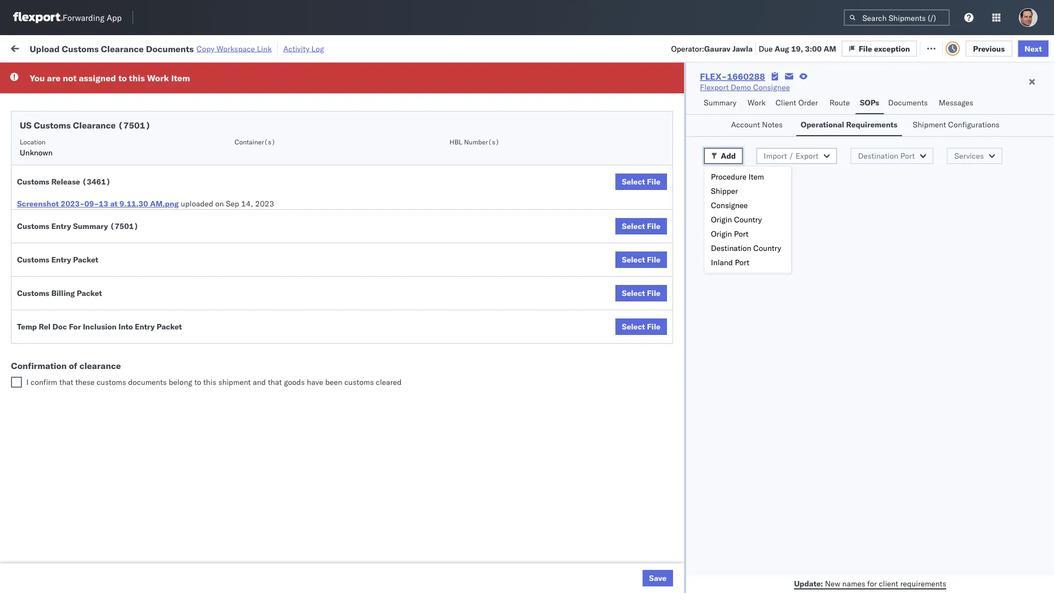 Task type: vqa. For each thing, say whether or not it's contained in the screenshot.
overdue associated with 209 days overdue
no



Task type: describe. For each thing, give the bounding box(es) containing it.
documents for upload customs clearance documents copy workspace link
[[146, 43, 194, 54]]

account notes button
[[727, 115, 790, 136]]

2:59 am est, mar 3, 2023
[[188, 375, 284, 385]]

appointment for 2:59 am est, feb 17, 2023
[[90, 85, 135, 94]]

feb up 3:00 pm est, feb 20, 2023
[[239, 134, 252, 143]]

name
[[453, 90, 470, 98]]

us customs clearance (7501)
[[20, 120, 151, 131]]

schedule delivery appointment for 10:30 pm est, feb 21, 2023
[[25, 206, 135, 215]]

(7501) for us customs clearance (7501)
[[118, 120, 151, 131]]

order
[[799, 98, 819, 107]]

4 2060357 from the top
[[668, 569, 701, 578]]

schedule pickup from los angeles international airport
[[25, 104, 146, 124]]

2 1911408 from the top
[[668, 279, 701, 288]]

1 vertical spatial of
[[69, 360, 77, 371]]

4 ocean from the top
[[357, 375, 380, 385]]

pm for schedule pickup from los angeles international airport
[[206, 110, 218, 119]]

mbltest1234
[[796, 85, 848, 95]]

11 resize handle column header from the left
[[1035, 85, 1048, 593]]

resize handle column header for container numbers
[[777, 85, 791, 593]]

schedule delivery appointment link for 2:59 am est, feb 17, 2023
[[25, 84, 135, 95]]

2 maeu1234567 from the top
[[720, 206, 776, 216]]

2 2060357 from the top
[[668, 521, 701, 530]]

3 flex-1911466 from the top
[[644, 400, 701, 409]]

1 vertical spatial to
[[194, 377, 201, 387]]

client for client order
[[776, 98, 797, 107]]

otter for otter products, llc
[[509, 85, 528, 95]]

1 vertical spatial summary
[[73, 221, 108, 231]]

0 vertical spatial this
[[129, 73, 145, 84]]

select for temp rel doc for inclusion into entry packet
[[622, 322, 646, 332]]

air for 3:00 pm est, feb 20, 2023
[[357, 158, 367, 168]]

0 vertical spatial country
[[734, 215, 762, 224]]

flex-1977428 for confirm pickup from los angeles, ca
[[644, 255, 701, 264]]

2023-
[[61, 199, 85, 208]]

feb for confirm delivery link
[[239, 279, 253, 288]]

2 bookings test consignee from the left
[[509, 279, 597, 288]]

appointment for 10:30 pm est, feb 21, 2023
[[90, 206, 135, 215]]

ocean fcl for 3:00 am est, feb 25, 2023
[[357, 279, 396, 288]]

packet for customs entry packet
[[73, 255, 98, 265]]

batch
[[994, 43, 1015, 52]]

1 horizontal spatial this
[[203, 377, 216, 387]]

customs down confirm delivery
[[17, 288, 49, 298]]

documents button
[[884, 93, 935, 114]]

these
[[75, 377, 95, 387]]

upload for upload customs clearance documents copy workspace link
[[30, 43, 60, 54]]

for
[[69, 322, 81, 332]]

187
[[257, 43, 271, 52]]

2 vertical spatial port
[[735, 258, 750, 267]]

activity log
[[283, 44, 324, 53]]

flexport demo consignee
[[700, 82, 790, 92]]

otter for otter products - test account
[[433, 85, 451, 95]]

delivery inside "button"
[[82, 302, 110, 312]]

2 2001714 from the top
[[668, 134, 701, 143]]

14,
[[241, 199, 253, 208]]

feb for 10:30 pm est, feb 21, 2023 schedule delivery appointment "link"
[[243, 206, 257, 216]]

10 resize handle column header from the left
[[1000, 85, 1013, 593]]

destination inside procedure item shipper consignee origin country origin port destination country inland port
[[711, 243, 752, 253]]

1 vertical spatial work
[[147, 73, 169, 84]]

2 vertical spatial packet
[[157, 322, 182, 332]]

resize handle column header for mode
[[415, 85, 428, 593]]

nyku9743990
[[720, 85, 774, 95]]

est, for 2:59 am est, feb 17, 2023's the schedule delivery appointment button
[[221, 85, 237, 95]]

import / export button
[[757, 148, 838, 164]]

20,
[[254, 158, 266, 168]]

inland
[[711, 258, 733, 267]]

file for customs release (3461)
[[647, 177, 661, 187]]

save button
[[643, 570, 674, 587]]

log
[[312, 44, 324, 53]]

flex-1660288 link
[[700, 71, 766, 82]]

0 vertical spatial 3:00
[[805, 44, 822, 53]]

7 schedule from the top
[[25, 351, 58, 360]]

next button
[[1019, 40, 1049, 57]]

filtered
[[11, 67, 38, 77]]

from for second schedule pickup from los angeles, ca link from the bottom of the page
[[85, 351, 102, 360]]

upload proof of delivery link
[[25, 302, 110, 313]]

western
[[604, 110, 632, 119]]

schedule pickup from los angeles, ca for second schedule pickup from los angeles, ca link from the bottom of the page
[[25, 351, 160, 360]]

delivery for 3:00
[[55, 278, 84, 288]]

(7501) for customs entry summary (7501)
[[110, 221, 139, 231]]

procedure
[[711, 172, 747, 182]]

documents inside button
[[889, 98, 928, 107]]

file for customs entry summary (7501)
[[647, 221, 661, 231]]

4 schedule pickup from los angeles, ca link from the top
[[25, 374, 160, 385]]

progress
[[171, 68, 199, 76]]

4 schedule from the top
[[25, 182, 58, 191]]

2 1911466 from the top
[[668, 375, 701, 385]]

1 flex-2060357 from the top
[[644, 496, 701, 506]]

work button
[[744, 93, 772, 114]]

6 schedule from the top
[[25, 327, 58, 336]]

3 flex-2060357 from the top
[[644, 545, 701, 554]]

2023 for upload proof of delivery link
[[273, 303, 292, 313]]

packet for customs billing packet
[[77, 288, 102, 298]]

2 origin from the top
[[711, 229, 732, 239]]

route
[[830, 98, 850, 107]]

from for schedule pickup from los angeles international airport link at the left top of the page
[[85, 104, 102, 113]]

clearance for upload customs clearance documents
[[85, 157, 120, 167]]

customs entry summary (7501)
[[17, 221, 139, 231]]

2023 for upload customs clearance documents link
[[268, 158, 287, 168]]

of inside "button"
[[73, 302, 80, 312]]

consignee button
[[504, 87, 610, 98]]

otter products, llc
[[509, 85, 579, 95]]

are
[[47, 73, 61, 84]]

my
[[11, 40, 28, 55]]

customs down screenshot
[[17, 221, 49, 231]]

screenshot 2023-09-13 at 9.11.30 am.png uploaded on sep 14, 2023
[[17, 199, 274, 208]]

los for confirm pickup from los angeles, ca button for flex-1977428
[[99, 254, 111, 264]]

1 bookings test consignee from the left
[[433, 279, 521, 288]]

client order
[[776, 98, 819, 107]]

pm for upload proof of delivery
[[211, 303, 223, 313]]

los left into
[[104, 327, 116, 336]]

operational
[[801, 120, 845, 129]]

angeles, for confirm pickup from los angeles, ca link for flex-1911408
[[113, 230, 144, 240]]

flex-2150210 for 12:00 pm est, feb 25, 2023
[[644, 303, 701, 313]]

3 schedule pickup from los angeles, ca link from the top
[[25, 350, 160, 361]]

import work button
[[88, 35, 143, 60]]

import / export
[[764, 151, 819, 161]]

3 2060357 from the top
[[668, 545, 701, 554]]

est, for upload customs clearance documents button
[[220, 158, 237, 168]]

next
[[1025, 44, 1043, 53]]

delivery down the us customs clearance (7501)
[[60, 133, 88, 143]]

confirm pickup from los angeles, ca link for flex-1977428
[[25, 254, 156, 265]]

3 confirm from the top
[[25, 278, 53, 288]]

2 3:30 pm est, feb 17, 2023 from the top
[[188, 134, 287, 143]]

select file button for customs entry packet
[[616, 252, 667, 268]]

confirm pickup from los angeles, ca button for flex-1911408
[[25, 229, 156, 241]]

2 schedule pickup from los angeles, ca button from the top
[[25, 350, 160, 362]]

1 flex-1911408 from the top
[[644, 230, 701, 240]]

operator
[[942, 90, 969, 98]]

2 2097290 from the top
[[668, 472, 701, 482]]

unknown
[[20, 148, 53, 157]]

09-
[[85, 199, 99, 208]]

confirm pickup from los angeles, ca for flex-1977428
[[25, 254, 156, 264]]

2 schedule delivery appointment from the top
[[25, 133, 135, 143]]

consignee inside procedure item shipper consignee origin country origin port destination country inland port
[[711, 201, 748, 210]]

delivery for 10:30
[[60, 206, 88, 215]]

resize handle column header for flex id
[[701, 85, 715, 593]]

pickup for 2nd the schedule pickup from los angeles, ca button from the top
[[60, 351, 83, 360]]

017482927423
[[796, 158, 853, 168]]

1 customs from the left
[[97, 377, 126, 387]]

mode
[[357, 90, 374, 98]]

select file for customs billing packet
[[622, 288, 661, 298]]

ca for first schedule pickup from los angeles, ca link
[[150, 182, 160, 191]]

1 origin from the top
[[711, 215, 732, 224]]

mbl/mawb numbers
[[796, 90, 863, 98]]

4 1911466 from the top
[[668, 424, 701, 433]]

message (10)
[[147, 43, 197, 52]]

new
[[825, 579, 841, 588]]

1 2001714 from the top
[[668, 110, 701, 119]]

2 flex-2001714 from the top
[[644, 134, 701, 143]]

select for customs billing packet
[[622, 288, 646, 298]]

schedule inside schedule pickup from los angeles international airport
[[25, 104, 58, 113]]

documents for upload customs clearance documents
[[122, 157, 162, 167]]

container numbers button
[[715, 83, 780, 103]]

entry for packet
[[51, 255, 71, 265]]

pickup down upload proof of delivery "button"
[[60, 327, 83, 336]]

export
[[796, 151, 819, 161]]

international
[[25, 115, 70, 124]]

1 honeywell - test account from the left
[[433, 206, 524, 216]]

from for second schedule pickup from los angeles, ca link from the top
[[85, 327, 102, 336]]

llc
[[565, 85, 579, 95]]

am.png
[[150, 199, 179, 208]]

1919147
[[668, 327, 701, 337]]

2023 for 1st schedule pickup from los angeles, ca link from the bottom
[[265, 375, 284, 385]]

and
[[253, 377, 266, 387]]

feb for upload customs clearance documents link
[[239, 158, 252, 168]]

due aug 19, 3:00 am
[[759, 44, 837, 53]]

ocean for otter products - test account
[[357, 85, 380, 95]]

1 vertical spatial country
[[754, 243, 782, 253]]

5 schedule from the top
[[25, 206, 58, 215]]

1 flex-2001714 from the top
[[644, 110, 701, 119]]

9.11.30
[[120, 199, 148, 208]]

link
[[257, 44, 272, 53]]

0 requirements
[[704, 176, 757, 186]]

3 1911466 from the top
[[668, 400, 701, 409]]

: for snoozed
[[253, 68, 255, 76]]

otter products - test account
[[433, 85, 539, 95]]

proof
[[52, 302, 71, 312]]

2 schedule delivery appointment link from the top
[[25, 133, 135, 144]]

you are not assigned to this work item
[[30, 73, 190, 84]]

maeu1234567 for confirm pickup from los angeles, ca
[[720, 254, 776, 264]]

1 mawb1234 from the top
[[796, 110, 839, 119]]

flexport
[[700, 82, 729, 92]]

4 flex-1911466 from the top
[[644, 424, 701, 433]]

0 vertical spatial requirements
[[711, 176, 757, 186]]

ca for second schedule pickup from los angeles, ca link from the bottom of the page
[[150, 351, 160, 360]]

from down 09- on the top of page
[[81, 230, 97, 240]]

10:30
[[188, 206, 209, 216]]

1 honeywell from the left
[[433, 206, 470, 216]]

status
[[59, 68, 79, 76]]

resize handle column header for mbl/mawb numbers
[[924, 85, 937, 593]]

confirm
[[31, 377, 57, 387]]

13
[[99, 199, 108, 208]]

1 bookings from the left
[[433, 279, 466, 288]]

shipment
[[218, 377, 251, 387]]

2 schedule delivery appointment button from the top
[[25, 133, 135, 145]]

port inside button
[[901, 151, 916, 161]]

2:59 for 2:59 am est, mar 3, 2023
[[188, 375, 204, 385]]

entry for summary
[[51, 221, 71, 231]]

mabltest12345
[[796, 569, 858, 578]]

assigned
[[79, 73, 116, 84]]

angeles, for second schedule pickup from los angeles, ca link from the top
[[118, 327, 148, 336]]

1 vertical spatial port
[[734, 229, 749, 239]]

feb for schedule pickup from los angeles international airport link at the left top of the page
[[239, 110, 252, 119]]

2 that from the left
[[268, 377, 282, 387]]

numbers for mbl/mawb numbers
[[836, 90, 863, 98]]

no
[[258, 68, 266, 76]]

procedure item shipper consignee origin country origin port destination country inland port
[[711, 172, 782, 267]]

screenshot
[[17, 199, 59, 208]]

previous button
[[966, 40, 1013, 57]]

2 3:30 from the top
[[188, 134, 204, 143]]

1 schedule from the top
[[25, 85, 58, 94]]

1 2097290 from the top
[[668, 448, 701, 458]]

from down "customs entry summary (7501)"
[[81, 254, 97, 264]]

aug
[[775, 44, 790, 53]]

1 vertical spatial requirements
[[901, 579, 947, 588]]

risk
[[232, 43, 244, 52]]

2 schedule pickup from los angeles, ca link from the top
[[25, 326, 160, 337]]

8 schedule from the top
[[25, 375, 58, 385]]

update: new names for client requirements
[[795, 579, 947, 588]]

file for customs entry packet
[[647, 255, 661, 265]]

2 mawb1234 from the top
[[796, 134, 839, 143]]

previous
[[974, 44, 1005, 53]]

3:00 for bookings test consignee
[[188, 279, 204, 288]]

lcl for otter products - test account
[[382, 85, 395, 95]]

hbl number(s)
[[450, 138, 500, 146]]

Search Shipments (/) text field
[[844, 9, 950, 26]]

activity log button
[[283, 42, 324, 55]]

1 1911408 from the top
[[668, 230, 701, 240]]

activity
[[283, 44, 310, 53]]

demo
[[731, 82, 752, 92]]

flexport. image
[[13, 12, 63, 23]]

services
[[955, 151, 985, 161]]

angeles, for 1st schedule pickup from los angeles, ca link from the bottom
[[118, 375, 148, 385]]

2 bookings from the left
[[509, 279, 542, 288]]

status : ready for work, blocked, in progress
[[59, 68, 199, 76]]

3 resize handle column header from the left
[[339, 85, 352, 593]]

2 flex-1911408 from the top
[[644, 279, 701, 288]]

location
[[20, 138, 46, 146]]



Task type: locate. For each thing, give the bounding box(es) containing it.
cleared
[[376, 377, 402, 387]]

origin
[[711, 215, 732, 224], [711, 229, 732, 239]]

confirm up customs entry packet
[[25, 230, 53, 240]]

1 horizontal spatial destination
[[859, 151, 899, 161]]

4 resize handle column header from the left
[[415, 85, 428, 593]]

on right link at left
[[273, 43, 282, 52]]

1 flex-1911466 from the top
[[644, 351, 701, 361]]

client inside client order button
[[776, 98, 797, 107]]

4 select file from the top
[[622, 288, 661, 298]]

17, for ocean lcl
[[255, 85, 266, 95]]

1 horizontal spatial for
[[868, 579, 877, 588]]

1 confirm pickup from los angeles, ca link from the top
[[25, 229, 156, 240]]

0 vertical spatial port
[[901, 151, 916, 161]]

feb up 12:00 pm est, feb 25, 2023
[[239, 279, 253, 288]]

lcl for honeywell - test account
[[382, 206, 395, 216]]

confirm for flex-1911408
[[25, 230, 53, 240]]

flex-2001714 button
[[626, 107, 703, 122], [626, 107, 703, 122], [626, 131, 703, 146], [626, 131, 703, 146]]

25, down 3:00 am est, feb 25, 2023
[[259, 303, 271, 313]]

upload customs clearance documents button
[[25, 157, 162, 169]]

schedule delivery appointment link for 10:30 pm est, feb 21, 2023
[[25, 205, 135, 216]]

otter left the products,
[[509, 85, 528, 95]]

flex-2001714 down 'digital' on the right top
[[644, 134, 701, 143]]

upload up rel
[[25, 302, 50, 312]]

delivery up "customs entry summary (7501)"
[[60, 206, 88, 215]]

maeu1234567 down "procedure"
[[720, 182, 776, 191]]

2 flex-2060357 from the top
[[644, 521, 701, 530]]

pickup up confirm delivery
[[55, 254, 79, 264]]

1 vertical spatial 3:00
[[188, 158, 204, 168]]

pm down deadline
[[206, 110, 218, 119]]

snoozed
[[227, 68, 253, 76]]

client inside client name button
[[433, 90, 451, 98]]

3 select file from the top
[[622, 255, 661, 265]]

select file for temp rel doc for inclusion into entry packet
[[622, 322, 661, 332]]

work left progress at the left of page
[[147, 73, 169, 84]]

mbl/mawb
[[796, 90, 834, 98]]

appointment
[[90, 85, 135, 94], [90, 133, 135, 143], [90, 206, 135, 215]]

1 vertical spatial 2150210
[[668, 303, 701, 313]]

confirm delivery link
[[25, 278, 84, 289]]

customs up confirm delivery
[[17, 255, 49, 265]]

upload customs clearance documents link
[[25, 157, 162, 168]]

feb for schedule delivery appointment "link" corresponding to 2:59 am est, feb 17, 2023
[[239, 85, 253, 95]]

country down "demu1232567"
[[754, 243, 782, 253]]

port down shipment
[[901, 151, 916, 161]]

schedule delivery appointment button up "customs entry summary (7501)"
[[25, 205, 135, 217]]

0 vertical spatial upload
[[30, 43, 60, 54]]

select for customs entry packet
[[622, 255, 646, 265]]

1 vertical spatial maeu1234567
[[720, 206, 776, 216]]

filtered by:
[[11, 67, 50, 77]]

1 schedule pickup from los angeles, ca link from the top
[[25, 181, 160, 192]]

2 schedule pickup from los angeles, ca from the top
[[25, 327, 160, 336]]

summary down flexport
[[704, 98, 737, 107]]

customs right been
[[345, 377, 374, 387]]

confirm pickup from los angeles, ca link
[[25, 229, 156, 240], [25, 254, 156, 265]]

los inside schedule pickup from los angeles international airport
[[104, 104, 116, 113]]

delivery
[[60, 85, 88, 94], [60, 133, 88, 143], [60, 206, 88, 215], [55, 278, 84, 288], [82, 302, 110, 312]]

item inside procedure item shipper consignee origin country origin port destination country inland port
[[749, 172, 764, 182]]

for for ready
[[105, 68, 114, 76]]

0 vertical spatial origin
[[711, 215, 732, 224]]

1 horizontal spatial otter
[[509, 85, 528, 95]]

1 vertical spatial confirm pickup from los angeles, ca link
[[25, 254, 156, 265]]

screenshot 2023-09-13 at 9.11.30 am.png link
[[17, 198, 179, 209]]

0 vertical spatial 1977428
[[668, 182, 701, 192]]

summary button
[[700, 93, 744, 114]]

select for customs release (3461)
[[622, 177, 646, 187]]

at left risk
[[223, 43, 230, 52]]

2 vertical spatial upload
[[25, 302, 50, 312]]

1 vertical spatial 2:59
[[188, 375, 204, 385]]

import for import work
[[92, 43, 117, 52]]

copy
[[197, 44, 215, 53]]

0 vertical spatial schedule delivery appointment
[[25, 85, 135, 94]]

1 vertical spatial 1977428
[[668, 206, 701, 216]]

operational requirements
[[801, 120, 898, 129]]

schedule pickup from los angeles, ca for first schedule pickup from los angeles, ca link
[[25, 182, 160, 191]]

requirements up shipper
[[711, 176, 757, 186]]

est, up 12:00 pm est, feb 25, 2023
[[221, 279, 237, 288]]

3 schedule from the top
[[25, 133, 58, 143]]

los for confirm pickup from los angeles, ca button related to flex-1911408
[[99, 230, 111, 240]]

est, left mar
[[221, 375, 237, 385]]

file for temp rel doc for inclusion into entry packet
[[647, 322, 661, 332]]

0 vertical spatial for
[[105, 68, 114, 76]]

2:59 for 2:59 am est, feb 17, 2023
[[188, 85, 204, 95]]

am for 2:59 am est, mar 3, 2023
[[206, 375, 219, 385]]

1 select file button from the top
[[616, 174, 667, 190]]

est, up 3:00 pm est, feb 20, 2023
[[220, 134, 237, 143]]

ocean lcl for honeywell
[[357, 206, 395, 216]]

2 flex-2097290 from the top
[[644, 472, 701, 482]]

0 vertical spatial ocean fcl
[[357, 279, 396, 288]]

3:00 am est, feb 25, 2023
[[188, 279, 287, 288]]

/
[[789, 151, 794, 161]]

: left no
[[253, 68, 255, 76]]

3 select from the top
[[622, 255, 646, 265]]

packet right into
[[157, 322, 182, 332]]

3 flex-1977428 from the top
[[644, 255, 701, 264]]

upload inside button
[[25, 157, 50, 167]]

summary down 09- on the top of page
[[73, 221, 108, 231]]

ca for 1st schedule pickup from los angeles, ca link from the bottom
[[150, 375, 160, 385]]

2 confirm pickup from los angeles, ca button from the top
[[25, 254, 156, 266]]

air for 12:00 pm est, feb 25, 2023
[[357, 303, 367, 313]]

2023 for confirm delivery link
[[268, 279, 287, 288]]

documents
[[146, 43, 194, 54], [889, 98, 928, 107], [122, 157, 162, 167]]

angeles, for first schedule pickup from los angeles, ca link
[[118, 182, 148, 191]]

select file for customs entry packet
[[622, 255, 661, 265]]

upload down location
[[25, 157, 50, 167]]

0 vertical spatial at
[[223, 43, 230, 52]]

0 horizontal spatial on
[[215, 199, 224, 208]]

0 vertical spatial 2097290
[[668, 448, 701, 458]]

0 horizontal spatial import
[[92, 43, 117, 52]]

1 vertical spatial schedule delivery appointment link
[[25, 133, 135, 144]]

los down the clearance
[[104, 375, 116, 385]]

port
[[901, 151, 916, 161], [734, 229, 749, 239], [735, 258, 750, 267]]

work inside button
[[748, 98, 766, 107]]

work,
[[115, 68, 133, 76]]

6 resize handle column header from the left
[[608, 85, 621, 593]]

documents up in
[[146, 43, 194, 54]]

of
[[73, 302, 80, 312], [69, 360, 77, 371]]

0 vertical spatial on
[[273, 43, 282, 52]]

1 1977428 from the top
[[668, 182, 701, 192]]

select file for customs release (3461)
[[622, 177, 661, 187]]

0 horizontal spatial client
[[433, 90, 451, 98]]

of up these
[[69, 360, 77, 371]]

7 resize handle column header from the left
[[701, 85, 715, 593]]

this
[[129, 73, 145, 84], [203, 377, 216, 387]]

0 vertical spatial lcl
[[382, 85, 395, 95]]

2 1977428 from the top
[[668, 206, 701, 216]]

2 vertical spatial confirm
[[25, 278, 53, 288]]

for
[[105, 68, 114, 76], [868, 579, 877, 588]]

1 horizontal spatial customs
[[345, 377, 374, 387]]

feb down 3:00 am est, feb 25, 2023
[[243, 303, 257, 313]]

products,
[[530, 85, 563, 95]]

1 flex-2097290 from the top
[[644, 448, 701, 458]]

pm up 3:00 pm est, feb 20, 2023
[[206, 134, 218, 143]]

fcl for 3:00 am est, feb 25, 2023
[[382, 279, 396, 288]]

client
[[879, 579, 899, 588]]

destination port
[[859, 151, 916, 161]]

2 schedule from the top
[[25, 104, 58, 113]]

summary
[[704, 98, 737, 107], [73, 221, 108, 231]]

due
[[759, 44, 773, 53]]

1 schedule pickup from los angeles, ca button from the top
[[25, 181, 160, 193]]

17, up 20,
[[254, 134, 266, 143]]

client
[[433, 90, 451, 98], [776, 98, 797, 107]]

schedule delivery appointment button for 10:30 pm est, feb 21, 2023
[[25, 205, 135, 217]]

flex-1911466
[[644, 351, 701, 361], [644, 375, 701, 385], [644, 400, 701, 409], [644, 424, 701, 433]]

schedule pickup from los angeles, ca button down the clearance
[[25, 374, 160, 386]]

2 vertical spatial schedule delivery appointment button
[[25, 205, 135, 217]]

client left name
[[433, 90, 451, 98]]

sep
[[226, 199, 239, 208]]

1 vertical spatial flex-2097290
[[644, 472, 701, 482]]

account inside button
[[732, 120, 761, 129]]

rel
[[39, 322, 51, 332]]

3 select file button from the top
[[616, 252, 667, 268]]

numbers inside "container numbers"
[[720, 94, 747, 102]]

4 flex-2060357 from the top
[[644, 569, 701, 578]]

clearance inside button
[[85, 157, 120, 167]]

2 horizontal spatial work
[[748, 98, 766, 107]]

1 schedule delivery appointment from the top
[[25, 85, 135, 94]]

1 vertical spatial 3:30 pm est, feb 17, 2023
[[188, 134, 287, 143]]

numbers
[[836, 90, 863, 98], [720, 94, 747, 102]]

1 vertical spatial flex-2001714
[[644, 134, 701, 143]]

track
[[284, 43, 302, 52]]

fcl
[[382, 279, 396, 288], [382, 375, 396, 385]]

air for 3:30 pm est, feb 17, 2023
[[357, 110, 367, 119]]

select file button for customs entry summary (7501)
[[616, 218, 667, 235]]

am for 3:00 am est, feb 25, 2023
[[206, 279, 219, 288]]

container numbers
[[720, 85, 749, 102]]

flex-2001714 down flex id button
[[644, 110, 701, 119]]

1 flex-1977428 from the top
[[644, 182, 701, 192]]

0 vertical spatial summary
[[704, 98, 737, 107]]

0 vertical spatial 1911408
[[668, 230, 701, 240]]

pickup for schedule pickup from los angeles international airport button
[[60, 104, 83, 113]]

25, up 12:00 pm est, feb 25, 2023
[[255, 279, 266, 288]]

client for client name
[[433, 90, 451, 98]]

schedule delivery appointment button
[[25, 84, 135, 96], [25, 133, 135, 145], [25, 205, 135, 217]]

est, down 3:00 am est, feb 25, 2023
[[225, 303, 241, 313]]

1 vertical spatial clearance
[[73, 120, 116, 131]]

0 vertical spatial packet
[[73, 255, 98, 265]]

port down shipper
[[734, 229, 749, 239]]

schedule delivery appointment button down the us customs clearance (7501)
[[25, 133, 135, 145]]

file
[[868, 43, 881, 52], [859, 44, 873, 53], [647, 177, 661, 187], [647, 221, 661, 231], [647, 255, 661, 265], [647, 288, 661, 298], [647, 322, 661, 332]]

0 horizontal spatial this
[[129, 73, 145, 84]]

flex-2150210 button
[[626, 155, 703, 171], [626, 155, 703, 171], [626, 300, 703, 316], [626, 300, 703, 316]]

flex-2150210 up the flex-1919147
[[644, 303, 701, 313]]

1 horizontal spatial import
[[764, 151, 787, 161]]

1 horizontal spatial requirements
[[901, 579, 947, 588]]

schedule down confirmation
[[25, 375, 58, 385]]

import left /
[[764, 151, 787, 161]]

5 select file button from the top
[[616, 319, 667, 335]]

maeu1234567 for schedule pickup from los angeles, ca
[[720, 182, 776, 191]]

destination inside button
[[859, 151, 899, 161]]

work inside button
[[119, 43, 138, 52]]

3 air from the top
[[357, 303, 367, 313]]

mawb1234 down operational
[[796, 134, 839, 143]]

schedule pickup from los angeles, ca button up 09- on the top of page
[[25, 181, 160, 193]]

1 air from the top
[[357, 110, 367, 119]]

i confirm that these customs documents belong to this shipment and that goods have been customs cleared
[[26, 377, 402, 387]]

confirm pickup from los angeles, ca button down "customs entry summary (7501)"
[[25, 254, 156, 266]]

1 vertical spatial item
[[749, 172, 764, 182]]

forwarding app link
[[13, 12, 122, 23]]

los
[[104, 104, 116, 113], [104, 182, 116, 191], [99, 230, 111, 240], [99, 254, 111, 264], [104, 327, 116, 336], [104, 351, 116, 360], [104, 375, 116, 385]]

1 vertical spatial 3:30
[[188, 134, 204, 143]]

3 schedule pickup from los angeles, ca button from the top
[[25, 374, 160, 386]]

0 horizontal spatial item
[[171, 73, 190, 84]]

for left client
[[868, 579, 877, 588]]

2150210 left add button
[[668, 158, 701, 168]]

1 horizontal spatial that
[[268, 377, 282, 387]]

workitem
[[12, 90, 41, 98]]

: right not
[[79, 68, 81, 76]]

1977428 for confirm pickup from los angeles, ca
[[668, 255, 701, 264]]

0 vertical spatial schedule delivery appointment button
[[25, 84, 135, 96]]

integration for 3:30 pm est, feb 17, 2023
[[509, 110, 547, 119]]

1 that from the left
[[59, 377, 73, 387]]

2 vertical spatial clearance
[[85, 157, 120, 167]]

customs billing packet
[[17, 288, 102, 298]]

2 air from the top
[[357, 158, 367, 168]]

2 ocean from the top
[[357, 206, 380, 216]]

customs inside upload customs clearance documents link
[[52, 157, 83, 167]]

2 honeywell - test account from the left
[[509, 206, 600, 216]]

port right inland
[[735, 258, 750, 267]]

0 horizontal spatial at
[[110, 199, 118, 208]]

1 vertical spatial schedule pickup from los angeles, ca button
[[25, 350, 160, 362]]

to right assigned
[[118, 73, 127, 84]]

work down the nyku9743990
[[748, 98, 766, 107]]

schedule up "unknown" on the top left of the page
[[25, 133, 58, 143]]

0 vertical spatial (7501)
[[118, 120, 151, 131]]

2:59
[[188, 85, 204, 95], [188, 375, 204, 385]]

in
[[164, 68, 170, 76]]

1 vertical spatial ocean fcl
[[357, 375, 396, 385]]

0 vertical spatial 3:30 pm est, feb 17, 2023
[[188, 110, 287, 119]]

for left work,
[[105, 68, 114, 76]]

client order button
[[772, 93, 826, 114]]

schedule delivery appointment link down not
[[25, 84, 135, 95]]

confirm pickup from los angeles, ca link for flex-1911408
[[25, 229, 156, 240]]

schedule left "2023-"
[[25, 206, 58, 215]]

4 schedule pickup from los angeles, ca from the top
[[25, 375, 160, 385]]

documents inside button
[[122, 157, 162, 167]]

2 flex-1911466 from the top
[[644, 375, 701, 385]]

0 vertical spatial 25,
[[255, 279, 266, 288]]

3:00 for integration test account - on ag
[[188, 158, 204, 168]]

entry down "2023-"
[[51, 221, 71, 231]]

1 confirm from the top
[[25, 230, 53, 240]]

1 horizontal spatial :
[[253, 68, 255, 76]]

resize handle column header
[[168, 85, 181, 593], [298, 85, 311, 593], [339, 85, 352, 593], [415, 85, 428, 593], [491, 85, 504, 593], [608, 85, 621, 593], [701, 85, 715, 593], [777, 85, 791, 593], [924, 85, 937, 593], [1000, 85, 1013, 593], [1035, 85, 1048, 593]]

for for names
[[868, 579, 877, 588]]

customs down the clearance
[[97, 377, 126, 387]]

that right and
[[268, 377, 282, 387]]

gaurav
[[705, 44, 731, 53]]

2 vertical spatial schedule delivery appointment
[[25, 206, 135, 215]]

1 vertical spatial confirm
[[25, 254, 53, 264]]

1 2150210 from the top
[[668, 158, 701, 168]]

est, for schedule pickup from los angeles international airport button
[[220, 110, 237, 119]]

1977428 for schedule pickup from los angeles, ca
[[668, 182, 701, 192]]

0 vertical spatial confirm pickup from los angeles, ca
[[25, 230, 156, 240]]

(7501) down 9.11.30 on the top of the page
[[110, 221, 139, 231]]

upload for upload proof of delivery
[[25, 302, 50, 312]]

schedule down 'proof'
[[25, 327, 58, 336]]

i
[[26, 377, 29, 387]]

12:00
[[188, 303, 209, 313]]

0 horizontal spatial summary
[[73, 221, 108, 231]]

778 at risk
[[206, 43, 244, 52]]

0 vertical spatial flex-2097290
[[644, 448, 701, 458]]

schedule delivery appointment button down not
[[25, 84, 135, 96]]

destination up inland
[[711, 243, 752, 253]]

summary inside summary button
[[704, 98, 737, 107]]

pickup inside schedule pickup from los angeles international airport
[[60, 104, 83, 113]]

1 vertical spatial destination
[[711, 243, 752, 253]]

9 resize handle column header from the left
[[924, 85, 937, 593]]

bookings
[[433, 279, 466, 288], [509, 279, 542, 288]]

sops button
[[856, 93, 884, 114]]

1 horizontal spatial to
[[194, 377, 201, 387]]

schedule down you
[[25, 85, 58, 94]]

3 maeu1234567 from the top
[[720, 254, 776, 264]]

1 vertical spatial confirm pickup from los angeles, ca
[[25, 254, 156, 264]]

flex-2150210 for 3:00 pm est, feb 20, 2023
[[644, 158, 701, 168]]

jawla
[[733, 44, 753, 53]]

0 vertical spatial ocean lcl
[[357, 85, 395, 95]]

schedule delivery appointment link down the us customs clearance (7501)
[[25, 133, 135, 144]]

25, for 3:00 am est, feb 25, 2023
[[255, 279, 266, 288]]

consignee inside flexport demo consignee link
[[754, 82, 790, 92]]

1 3:30 pm est, feb 17, 2023 from the top
[[188, 110, 287, 119]]

flex-1977428 for schedule pickup from los angeles, ca
[[644, 182, 701, 192]]

est, for confirm delivery button in the left of the page
[[221, 279, 237, 288]]

25,
[[255, 279, 266, 288], [259, 303, 271, 313]]

integration for 3:00 pm est, feb 20, 2023
[[509, 158, 547, 168]]

0 vertical spatial to
[[118, 73, 127, 84]]

customs up location
[[34, 120, 71, 131]]

confirmation
[[11, 360, 67, 371]]

0 horizontal spatial otter
[[433, 85, 451, 95]]

Search Work text field
[[686, 39, 805, 56]]

angeles, for second schedule pickup from los angeles, ca link from the bottom of the page
[[118, 351, 148, 360]]

shipment configurations button
[[909, 115, 1010, 136]]

1 otter from the left
[[433, 85, 451, 95]]

2 flex-2150210 from the top
[[644, 303, 701, 313]]

resize handle column header for consignee
[[608, 85, 621, 593]]

2 select file from the top
[[622, 221, 661, 231]]

los for 2nd the schedule pickup from los angeles, ca button from the top
[[104, 351, 116, 360]]

3 schedule delivery appointment button from the top
[[25, 205, 135, 217]]

0 vertical spatial flex-2001714
[[644, 110, 701, 119]]

flex-2060357 button
[[626, 494, 703, 509], [626, 494, 703, 509], [626, 518, 703, 533], [626, 518, 703, 533], [626, 542, 703, 557], [626, 542, 703, 557], [626, 566, 703, 581], [626, 566, 703, 581]]

2 resize handle column header from the left
[[298, 85, 311, 593]]

been
[[325, 377, 343, 387]]

19,
[[792, 44, 804, 53]]

temp
[[17, 322, 37, 332]]

documents up screenshot 2023-09-13 at 9.11.30 am.png uploaded on sep 14, 2023
[[122, 157, 162, 167]]

1 horizontal spatial on
[[273, 43, 282, 52]]

appointment down (3461)
[[90, 206, 135, 215]]

3 schedule delivery appointment from the top
[[25, 206, 135, 215]]

confirm pickup from los angeles, ca link down 09- on the top of page
[[25, 229, 156, 240]]

0 vertical spatial 17,
[[255, 85, 266, 95]]

2 flex-1977428 from the top
[[644, 206, 701, 216]]

2 vertical spatial entry
[[135, 322, 155, 332]]

2 customs from the left
[[345, 377, 374, 387]]

0 vertical spatial confirm
[[25, 230, 53, 240]]

maeu1234567 up "demu1232567"
[[720, 206, 776, 216]]

1 vertical spatial lcl
[[382, 206, 395, 216]]

schedule pickup from los angeles, ca for second schedule pickup from los angeles, ca link from the top
[[25, 327, 160, 336]]

ocean fcl
[[357, 279, 396, 288], [357, 375, 396, 385]]

app
[[107, 12, 122, 23]]

est, down "deadline" button
[[220, 110, 237, 119]]

client name button
[[428, 87, 493, 98]]

1 horizontal spatial at
[[223, 43, 230, 52]]

resize handle column header for client name
[[491, 85, 504, 593]]

feb down "deadline" button
[[239, 110, 252, 119]]

schedule delivery appointment button for 2:59 am est, feb 17, 2023
[[25, 84, 135, 96]]

2097290
[[668, 448, 701, 458], [668, 472, 701, 482]]

confirm pickup from los angeles, ca down 09- on the top of page
[[25, 230, 156, 240]]

digital
[[634, 110, 657, 119]]

pm for schedule delivery appointment
[[211, 206, 223, 216]]

1 confirm pickup from los angeles, ca from the top
[[25, 230, 156, 240]]

0 horizontal spatial to
[[118, 73, 127, 84]]

0 horizontal spatial work
[[119, 43, 138, 52]]

1 vertical spatial documents
[[889, 98, 928, 107]]

5 resize handle column header from the left
[[491, 85, 504, 593]]

upload up "by:"
[[30, 43, 60, 54]]

1 2060357 from the top
[[668, 496, 701, 506]]

0 vertical spatial 3:30
[[188, 110, 204, 119]]

3 appointment from the top
[[90, 206, 135, 215]]

2150210 up 1919147
[[668, 303, 701, 313]]

ocean for bookings test consignee
[[357, 279, 380, 288]]

country
[[734, 215, 762, 224], [754, 243, 782, 253]]

customs up screenshot
[[17, 177, 49, 187]]

upload inside "button"
[[25, 302, 50, 312]]

3:00 right 19,
[[805, 44, 822, 53]]

upload customs clearance documents
[[25, 157, 162, 167]]

clearance for us customs clearance (7501)
[[73, 120, 116, 131]]

ca for second schedule pickup from los angeles, ca link from the top
[[150, 327, 160, 336]]

0 vertical spatial schedule pickup from los angeles, ca button
[[25, 181, 160, 193]]

schedule delivery appointment for 2:59 am est, feb 17, 2023
[[25, 85, 135, 94]]

schedule up confirm
[[25, 351, 58, 360]]

pickup for confirm pickup from los angeles, ca button related to flex-1911408
[[55, 230, 79, 240]]

at right 13
[[110, 199, 118, 208]]

1988285
[[668, 85, 701, 95]]

2 select file button from the top
[[616, 218, 667, 235]]

1 vertical spatial origin
[[711, 229, 732, 239]]

0 horizontal spatial :
[[79, 68, 81, 76]]

mawb1234 up operational
[[796, 110, 839, 119]]

file exception button
[[851, 39, 926, 56], [851, 39, 926, 56], [842, 40, 918, 57], [842, 40, 918, 57]]

2:59 left shipment
[[188, 375, 204, 385]]

names
[[843, 579, 866, 588]]

requirements right client
[[901, 579, 947, 588]]

los down 13
[[99, 230, 111, 240]]

update:
[[795, 579, 823, 588]]

airport
[[72, 115, 96, 124]]

snooze
[[316, 90, 338, 98]]

ocean fcl for 2:59 am est, mar 3, 2023
[[357, 375, 396, 385]]

3:30 pm est, feb 17, 2023 up 3:00 pm est, feb 20, 2023
[[188, 134, 287, 143]]

1 maeu1234567 from the top
[[720, 182, 776, 191]]

select file button for temp rel doc for inclusion into entry packet
[[616, 319, 667, 335]]

2 vertical spatial work
[[748, 98, 766, 107]]

schedule delivery appointment down not
[[25, 85, 135, 94]]

3 1977428 from the top
[[668, 255, 701, 264]]

0 vertical spatial import
[[92, 43, 117, 52]]

1 resize handle column header from the left
[[168, 85, 181, 593]]

1 vertical spatial air
[[357, 158, 367, 168]]

2 confirm pickup from los angeles, ca link from the top
[[25, 254, 156, 265]]

los for third the schedule pickup from los angeles, ca button
[[104, 375, 116, 385]]

est, left 20,
[[220, 158, 237, 168]]

consignee inside consignee button
[[509, 90, 541, 98]]

pm right 12:00
[[211, 303, 223, 313]]

pm
[[206, 110, 218, 119], [206, 134, 218, 143], [206, 158, 218, 168], [211, 206, 223, 216], [211, 303, 223, 313]]

2 vertical spatial 17,
[[254, 134, 266, 143]]

2 fcl from the top
[[382, 375, 396, 385]]

1 3:30 from the top
[[188, 110, 204, 119]]

otter left name
[[433, 85, 451, 95]]

select file button for customs billing packet
[[616, 285, 667, 302]]

1 vertical spatial schedule delivery appointment button
[[25, 133, 135, 145]]

select file button for customs release (3461)
[[616, 174, 667, 190]]

pickup up airport
[[60, 104, 83, 113]]

feb down the snoozed : no
[[239, 85, 253, 95]]

1 vertical spatial entry
[[51, 255, 71, 265]]

select file for customs entry summary (7501)
[[622, 221, 661, 231]]

2060357
[[668, 496, 701, 506], [668, 521, 701, 530], [668, 545, 701, 554], [668, 569, 701, 578]]

1977428
[[668, 182, 701, 192], [668, 206, 701, 216], [668, 255, 701, 264]]

pm left sep
[[211, 206, 223, 216]]

2 select from the top
[[622, 221, 646, 231]]

1 vertical spatial schedule delivery appointment
[[25, 133, 135, 143]]

1 1911466 from the top
[[668, 351, 701, 361]]

1 ocean fcl from the top
[[357, 279, 396, 288]]

shipment
[[913, 120, 947, 129]]

2 appointment from the top
[[90, 133, 135, 143]]

angeles, for confirm pickup from los angeles, ca link for flex-1977428
[[113, 254, 144, 264]]

pickup for third the schedule pickup from los angeles, ca button
[[60, 375, 83, 385]]

file exception
[[868, 43, 919, 52], [859, 44, 911, 53]]

numbers for container numbers
[[720, 94, 747, 102]]

client left order
[[776, 98, 797, 107]]

maeu1234567 down "demu1232567"
[[720, 254, 776, 264]]

from inside schedule pickup from los angeles international airport
[[85, 104, 102, 113]]

destination down requirements
[[859, 151, 899, 161]]

1 select from the top
[[622, 177, 646, 187]]

1 vertical spatial flex-2150210
[[644, 303, 701, 313]]

1 fcl from the top
[[382, 279, 396, 288]]

1 vertical spatial 25,
[[259, 303, 271, 313]]

2 lcl from the top
[[382, 206, 395, 216]]

None checkbox
[[11, 377, 22, 388]]

1 vertical spatial upload
[[25, 157, 50, 167]]

2 ocean lcl from the top
[[357, 206, 395, 216]]

los for schedule pickup from los angeles international airport button
[[104, 104, 116, 113]]

work
[[119, 43, 138, 52], [147, 73, 169, 84], [748, 98, 766, 107]]

origin up inland
[[711, 229, 732, 239]]

1 schedule delivery appointment button from the top
[[25, 84, 135, 96]]

pickup for confirm pickup from los angeles, ca button for flex-1977428
[[55, 254, 79, 264]]

1 vertical spatial import
[[764, 151, 787, 161]]

0 vertical spatial maeu1234567
[[720, 182, 776, 191]]

am for 2:59 am est, feb 17, 2023
[[206, 85, 219, 95]]

1 vertical spatial appointment
[[90, 133, 135, 143]]

5 select from the top
[[622, 322, 646, 332]]

2 vertical spatial maeu1234567
[[720, 254, 776, 264]]

blocked,
[[134, 68, 162, 76]]

delivery inside button
[[55, 278, 84, 288]]

air
[[357, 110, 367, 119], [357, 158, 367, 168], [357, 303, 367, 313]]

resize handle column header for deadline
[[298, 85, 311, 593]]

0 vertical spatial air
[[357, 110, 367, 119]]

upload
[[30, 43, 60, 54], [25, 157, 50, 167], [25, 302, 50, 312]]

ocean for honeywell - test account
[[357, 206, 380, 216]]

2 vertical spatial documents
[[122, 157, 162, 167]]

1 vertical spatial at
[[110, 199, 118, 208]]

1 select file from the top
[[622, 177, 661, 187]]

have
[[307, 377, 323, 387]]

2 honeywell from the left
[[509, 206, 546, 216]]

packet
[[73, 255, 98, 265], [77, 288, 102, 298], [157, 322, 182, 332]]

confirmation of clearance
[[11, 360, 121, 371]]

1 schedule delivery appointment link from the top
[[25, 84, 135, 95]]

2 confirm from the top
[[25, 254, 53, 264]]

0 vertical spatial clearance
[[101, 43, 144, 54]]

operational requirements button
[[797, 115, 902, 136]]

5 select file from the top
[[622, 322, 661, 332]]

import for import / export
[[764, 151, 787, 161]]

2 confirm pickup from los angeles, ca from the top
[[25, 254, 156, 264]]

customs up status at left
[[62, 43, 99, 54]]

demu1232567
[[720, 230, 776, 240]]



